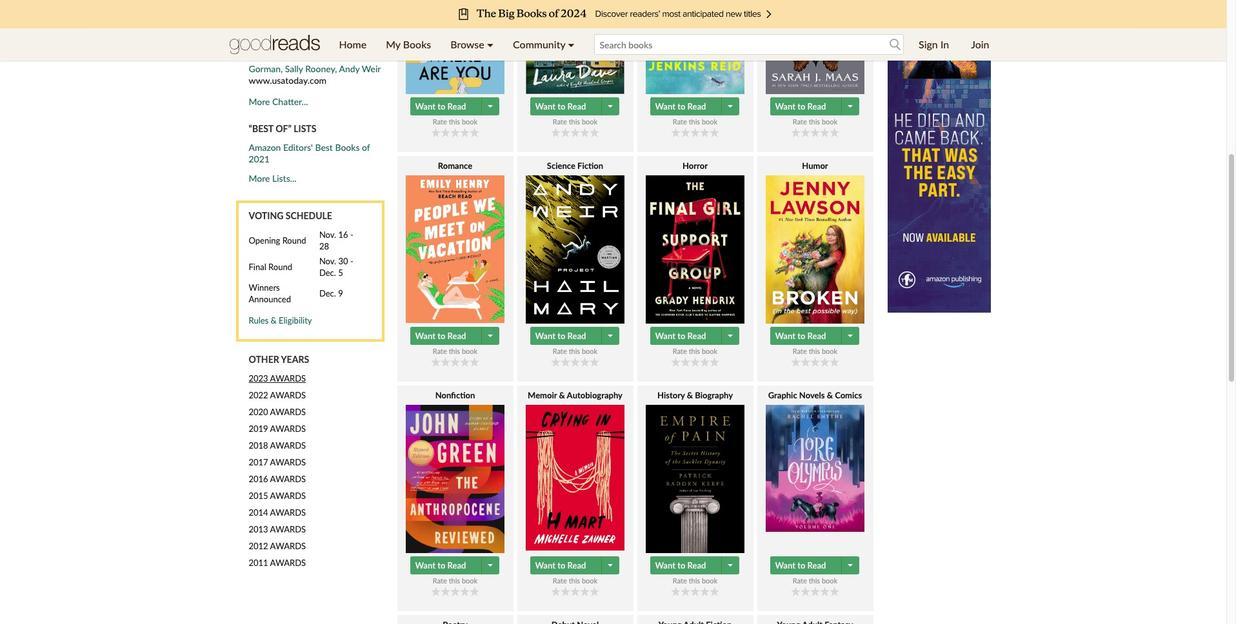 Task type: locate. For each thing, give the bounding box(es) containing it.
awards right 2011
[[270, 559, 306, 569]]

chatter...
[[272, 96, 308, 107]]

0 vertical spatial dec.
[[319, 268, 336, 278]]

2016 awards link
[[249, 474, 384, 486]]

awards right the 2016
[[270, 475, 306, 485]]

malibu rising image
[[646, 0, 745, 94]]

fiction
[[578, 161, 604, 171]]

home
[[339, 38, 367, 50]]

▾ right community in the left of the page
[[568, 38, 575, 50]]

the final girl support group image
[[646, 176, 745, 324]]

2021
[[249, 40, 270, 51], [249, 154, 270, 165]]

other years
[[249, 355, 309, 365]]

1 vertical spatial 2021
[[249, 154, 270, 165]]

advertisement element
[[888, 0, 991, 313]]

2 more from the top
[[249, 173, 270, 184]]

to
[[438, 101, 446, 112], [558, 101, 566, 112], [678, 101, 686, 112], [798, 101, 806, 112], [438, 331, 446, 341], [558, 331, 566, 341], [678, 331, 686, 341], [798, 331, 806, 341], [438, 561, 446, 571], [558, 561, 566, 571], [678, 561, 686, 571], [798, 561, 806, 571]]

of"
[[276, 123, 292, 134]]

0 vertical spatial nov.
[[319, 230, 336, 240]]

2023 awards link
[[249, 373, 384, 385]]

1 horizontal spatial books
[[403, 38, 431, 50]]

rooney,
[[305, 63, 337, 74]]

more
[[249, 96, 270, 107], [249, 173, 270, 184]]

0 vertical spatial books
[[403, 38, 431, 50]]

history & biography link
[[637, 390, 754, 554]]

1 more from the top
[[249, 96, 270, 107]]

menu containing home
[[329, 28, 584, 61]]

2012 awards link
[[249, 541, 384, 553]]

riot
[[272, 19, 288, 30]]

- for nov. 16 - 28
[[350, 230, 354, 240]]

my books link
[[376, 28, 441, 61]]

2022 awards link
[[249, 390, 384, 402]]

dec. left 5
[[319, 268, 336, 278]]

more left lists...
[[249, 173, 270, 184]]

more lists...
[[249, 173, 297, 184]]

lore olympus: volume one (lore olympus, #1) image
[[766, 405, 865, 532]]

1 vertical spatial winners
[[249, 283, 280, 293]]

2 2021 from the top
[[249, 154, 270, 165]]

books right my
[[403, 38, 431, 50]]

winners up 'gorman,'
[[249, 52, 282, 63]]

nov. down 28 at left
[[319, 256, 336, 267]]

books left of
[[335, 142, 360, 153]]

0 vertical spatial winners
[[249, 52, 282, 63]]

awards right 2014
[[270, 508, 306, 519]]

2 - from the top
[[350, 256, 354, 267]]

rate this book
[[433, 118, 478, 126], [553, 118, 598, 126], [673, 118, 718, 126], [793, 118, 838, 126], [433, 347, 478, 356], [553, 347, 598, 356], [673, 347, 718, 356], [793, 347, 838, 356], [433, 577, 478, 585], [553, 577, 598, 585], [673, 577, 718, 585], [793, 577, 838, 585]]

dec. 9
[[319, 289, 343, 299]]

0 horizontal spatial ▾
[[487, 38, 494, 50]]

awards right 2022
[[270, 391, 306, 401]]

1 ▾ from the left
[[487, 38, 494, 50]]

the last thing he told me image
[[526, 0, 625, 94]]

2016
[[249, 475, 268, 485]]

10 awards from the top
[[270, 525, 306, 535]]

nov.
[[319, 230, 336, 240], [319, 256, 336, 267]]

read
[[448, 101, 466, 112], [568, 101, 586, 112], [688, 101, 706, 112], [808, 101, 826, 112], [448, 331, 466, 341], [568, 331, 586, 341], [688, 331, 706, 341], [808, 331, 826, 341], [448, 561, 466, 571], [568, 561, 586, 571], [688, 561, 706, 571], [808, 561, 826, 571]]

▾
[[487, 38, 494, 50], [568, 38, 575, 50]]

6 awards from the top
[[270, 458, 306, 468]]

more for more chatter...
[[249, 96, 270, 107]]

0 vertical spatial round
[[282, 236, 306, 246]]

autobiography
[[567, 391, 623, 401]]

more up "best
[[249, 96, 270, 107]]

- inside 'nov. 30 - dec.  5'
[[350, 256, 354, 267]]

romance
[[438, 161, 473, 171]]

2021 down book
[[249, 40, 270, 51]]

of
[[362, 142, 370, 153]]

Search for books to add to your shelves search field
[[594, 34, 904, 55]]

rules & eligibility link
[[249, 316, 312, 326]]

awards right 2018
[[270, 441, 306, 451]]

science fiction link
[[517, 160, 633, 324]]

november 16th. to november 28th element
[[319, 229, 371, 256]]

2 awards from the top
[[270, 391, 306, 401]]

nov. inside nov. 16 - 28
[[319, 230, 336, 240]]

& right rules on the bottom left of the page
[[271, 316, 277, 326]]

award
[[347, 40, 373, 51]]

nov. inside 'nov. 30 - dec.  5'
[[319, 256, 336, 267]]

join
[[971, 38, 990, 50]]

schedule
[[286, 211, 332, 222]]

2018
[[249, 441, 268, 451]]

0 vertical spatial more
[[249, 96, 270, 107]]

0 horizontal spatial books
[[335, 142, 360, 153]]

8 awards from the top
[[270, 491, 306, 502]]

graphic novels & comics
[[769, 391, 862, 401]]

2018 awards link
[[249, 440, 384, 452]]

-
[[350, 230, 354, 240], [350, 256, 354, 267]]

2023 awards 2022 awards 2020 awards 2019 awards 2018 awards 2017 awards 2016 awards 2015 awards 2014 awards 2013 awards 2012 awards 2011 awards
[[249, 374, 306, 569]]

1 vertical spatial more
[[249, 173, 270, 184]]

5
[[338, 268, 343, 278]]

the anthropocene reviewed image
[[406, 405, 505, 554]]

the most anticipated books of 2024 image
[[97, 0, 1130, 28]]

2019
[[249, 424, 268, 435]]

books inside the amazon editors' best books of 2021
[[335, 142, 360, 153]]

round
[[282, 236, 306, 246], [269, 262, 292, 273]]

awards
[[270, 374, 306, 384], [270, 391, 306, 401], [270, 408, 306, 418], [270, 424, 306, 435], [270, 441, 306, 451], [270, 458, 306, 468], [270, 475, 306, 485], [270, 491, 306, 502], [270, 508, 306, 519], [270, 525, 306, 535], [270, 542, 306, 552], [270, 559, 306, 569]]

winners up announced
[[249, 283, 280, 293]]

nov. up 28 at left
[[319, 230, 336, 240]]

2 ▾ from the left
[[568, 38, 575, 50]]

round down voting schedule
[[282, 236, 306, 246]]

1 nov. from the top
[[319, 230, 336, 240]]

2011
[[249, 559, 268, 569]]

winners inside winners announced
[[249, 283, 280, 293]]

broken (in the best possible way) image
[[766, 176, 865, 324]]

0 vertical spatial 2021
[[249, 40, 270, 51]]

2 winners from the top
[[249, 283, 280, 293]]

2 nov. from the top
[[319, 256, 336, 267]]

2014
[[249, 508, 268, 519]]

2015 awards link
[[249, 491, 384, 502]]

comics
[[835, 391, 862, 401]]

1 vertical spatial dec.
[[319, 289, 336, 299]]

& right novels on the bottom right
[[827, 391, 833, 401]]

awards right the 2012
[[270, 542, 306, 552]]

1 2021 from the top
[[249, 40, 270, 51]]

in
[[941, 38, 950, 50]]

▾ right 'browse'
[[487, 38, 494, 50]]

2021 inside the amazon editors' best books of 2021
[[249, 154, 270, 165]]

sally
[[285, 63, 303, 74]]

9 awards from the top
[[270, 508, 306, 519]]

& right memoir
[[559, 391, 565, 401]]

amanda
[[315, 52, 348, 63]]

& for eligibility
[[271, 316, 277, 326]]

awards right 2020
[[270, 408, 306, 418]]

1 dec. from the top
[[319, 268, 336, 278]]

1 vertical spatial round
[[269, 262, 292, 273]]

2021 goodreads choice award winners include amanda gorman, sally rooney, andy weir link
[[249, 40, 381, 74]]

include
[[285, 52, 313, 63]]

2012
[[249, 542, 268, 552]]

awards right 2015
[[270, 491, 306, 502]]

a ​court of silver flames (a court of thorns and roses, #4) image
[[766, 0, 865, 94]]

round right final
[[269, 262, 292, 273]]

want to read
[[415, 101, 466, 112], [535, 101, 586, 112], [655, 101, 706, 112], [775, 101, 826, 112], [415, 331, 466, 341], [535, 331, 586, 341], [655, 331, 706, 341], [775, 331, 826, 341], [415, 561, 466, 571], [535, 561, 586, 571], [655, 561, 706, 571], [775, 561, 826, 571]]

graphic novels & comics link
[[757, 390, 874, 554]]

empire of pain: the secret history of the sackler dynasty image
[[646, 405, 745, 554]]

other
[[249, 355, 279, 365]]

dec.
[[319, 268, 336, 278], [319, 289, 336, 299]]

books
[[403, 38, 431, 50], [335, 142, 360, 153]]

1 - from the top
[[350, 230, 354, 240]]

beautiful world, where are you image
[[406, 0, 505, 94]]

awards right 2013
[[270, 525, 306, 535]]

lists
[[294, 123, 317, 134]]

2014 awards link
[[249, 508, 384, 519]]

- inside nov. 16 - 28
[[350, 230, 354, 240]]

dec. left 9
[[319, 289, 336, 299]]

andy
[[339, 63, 360, 74]]

1 horizontal spatial ▾
[[568, 38, 575, 50]]

book
[[462, 118, 478, 126], [582, 118, 598, 126], [702, 118, 718, 126], [822, 118, 838, 126], [462, 347, 478, 356], [582, 347, 598, 356], [702, 347, 718, 356], [822, 347, 838, 356], [462, 577, 478, 585], [582, 577, 598, 585], [702, 577, 718, 585], [822, 577, 838, 585]]

- right 30
[[350, 256, 354, 267]]

best
[[315, 142, 333, 153]]

0 vertical spatial -
[[350, 230, 354, 240]]

2017 awards link
[[249, 457, 384, 469]]

final
[[249, 262, 266, 273]]

menu
[[329, 28, 584, 61]]

want to read button
[[410, 98, 483, 116], [530, 98, 603, 116], [650, 98, 723, 116], [770, 98, 843, 116], [410, 327, 483, 345], [530, 327, 603, 345], [650, 327, 723, 345], [770, 327, 843, 345], [410, 557, 483, 575], [530, 557, 603, 575], [650, 557, 723, 575], [770, 557, 843, 575]]

winners inside 2021 goodreads choice award winners include amanda gorman, sally rooney, andy weir www.usatoday.com
[[249, 52, 282, 63]]

more chatter... link
[[249, 96, 384, 108]]

1 vertical spatial books
[[335, 142, 360, 153]]

2021 down amazon
[[249, 154, 270, 165]]

2011 awards link
[[249, 558, 384, 570]]

& right 'history' on the right bottom of the page
[[687, 391, 693, 401]]

- for nov. 30 - dec.  5
[[350, 256, 354, 267]]

1 winners from the top
[[249, 52, 282, 63]]

more for more lists...
[[249, 173, 270, 184]]

1 vertical spatial nov.
[[319, 256, 336, 267]]

rate
[[433, 118, 447, 126], [553, 118, 567, 126], [673, 118, 687, 126], [793, 118, 807, 126], [433, 347, 447, 356], [553, 347, 567, 356], [673, 347, 687, 356], [793, 347, 807, 356], [433, 577, 447, 585], [553, 577, 567, 585], [673, 577, 687, 585], [793, 577, 807, 585]]

- right the 16
[[350, 230, 354, 240]]

awards right 2019
[[270, 424, 306, 435]]

humor link
[[757, 160, 874, 324]]

awards down the years
[[270, 374, 306, 384]]

1 vertical spatial -
[[350, 256, 354, 267]]

Search books text field
[[594, 34, 904, 55]]

awards right 2017
[[270, 458, 306, 468]]



Task type: vqa. For each thing, say whether or not it's contained in the screenshot.
Of"
yes



Task type: describe. For each thing, give the bounding box(es) containing it.
5 awards from the top
[[270, 441, 306, 451]]

browse
[[451, 38, 485, 50]]

more chatter...
[[249, 96, 308, 107]]

browse ▾
[[451, 38, 494, 50]]

weir
[[362, 63, 381, 74]]

sign in link
[[909, 28, 959, 61]]

community ▾ button
[[503, 28, 584, 61]]

& for biography
[[687, 391, 693, 401]]

humor
[[802, 161, 829, 171]]

romance link
[[397, 160, 513, 324]]

3 awards from the top
[[270, 408, 306, 418]]

home link
[[329, 28, 376, 61]]

memoir & autobiography link
[[517, 390, 633, 554]]

horror link
[[637, 160, 754, 324]]

2 dec. from the top
[[319, 289, 336, 299]]

community ▾
[[513, 38, 575, 50]]

nov. 30 - dec.  5
[[319, 256, 354, 278]]

science
[[547, 161, 576, 171]]

book
[[249, 19, 269, 30]]

9
[[338, 289, 343, 299]]

30
[[339, 256, 348, 267]]

memoir & autobiography
[[528, 391, 623, 401]]

biography
[[695, 391, 733, 401]]

community
[[513, 38, 566, 50]]

goodreads
[[272, 40, 315, 51]]

2020 awards link
[[249, 407, 384, 418]]

project hail mary image
[[526, 176, 625, 324]]

winners announced
[[249, 283, 291, 305]]

round for opening round
[[282, 236, 306, 246]]

novels
[[800, 391, 825, 401]]

history & biography
[[658, 391, 733, 401]]

2019 awards link
[[249, 424, 384, 435]]

people we meet on vacation image
[[406, 176, 505, 324]]

2013 awards link
[[249, 524, 384, 536]]

lists...
[[272, 173, 297, 184]]

2020
[[249, 408, 268, 418]]

nov. for dec.
[[319, 256, 336, 267]]

science fiction
[[547, 161, 604, 171]]

2022
[[249, 391, 268, 401]]

graphic
[[769, 391, 798, 401]]

voting schedule
[[249, 211, 332, 222]]

▾ for community ▾
[[568, 38, 575, 50]]

voting
[[249, 211, 284, 222]]

years
[[281, 355, 309, 365]]

horror
[[683, 161, 708, 171]]

2015
[[249, 491, 268, 502]]

rules
[[249, 316, 269, 326]]

dec. inside 'nov. 30 - dec.  5'
[[319, 268, 336, 278]]

round for final round
[[269, 262, 292, 273]]

2021 goodreads choice award winners include amanda gorman, sally rooney, andy weir www.usatoday.com
[[249, 40, 381, 86]]

2017
[[249, 458, 268, 468]]

my books
[[386, 38, 431, 50]]

nonfiction
[[435, 391, 475, 401]]

gorman,
[[249, 63, 283, 74]]

crying in h mart image
[[526, 405, 625, 551]]

2021 inside 2021 goodreads choice award winners include amanda gorman, sally rooney, andy weir www.usatoday.com
[[249, 40, 270, 51]]

11 awards from the top
[[270, 542, 306, 552]]

browse ▾ button
[[441, 28, 503, 61]]

books inside my books link
[[403, 38, 431, 50]]

"best
[[249, 123, 274, 134]]

www.usatoday.com
[[249, 75, 327, 86]]

nov. for 28
[[319, 230, 336, 240]]

sign in
[[919, 38, 950, 50]]

& for autobiography
[[559, 391, 565, 401]]

my
[[386, 38, 401, 50]]

16
[[339, 230, 348, 240]]

memoir
[[528, 391, 557, 401]]

12 awards from the top
[[270, 559, 306, 569]]

1 awards from the top
[[270, 374, 306, 384]]

"best of" lists
[[249, 123, 317, 134]]

november 30th. to december 5th element
[[319, 256, 371, 282]]

▾ for browse ▾
[[487, 38, 494, 50]]

amazon editors' best books of 2021
[[249, 142, 370, 165]]

nonfiction link
[[397, 390, 513, 554]]

sign
[[919, 38, 938, 50]]

nov. 16 - 28
[[319, 230, 354, 252]]

4 awards from the top
[[270, 424, 306, 435]]

opening
[[249, 236, 280, 246]]

join link
[[962, 28, 999, 61]]

eligibility
[[279, 316, 312, 326]]

rules & eligibility
[[249, 316, 312, 326]]

amazon
[[249, 142, 281, 153]]

final round
[[249, 262, 292, 273]]

editors'
[[283, 142, 313, 153]]

history
[[658, 391, 685, 401]]

7 awards from the top
[[270, 475, 306, 485]]

2023
[[249, 374, 268, 384]]

2013
[[249, 525, 268, 535]]

choice
[[318, 40, 345, 51]]



